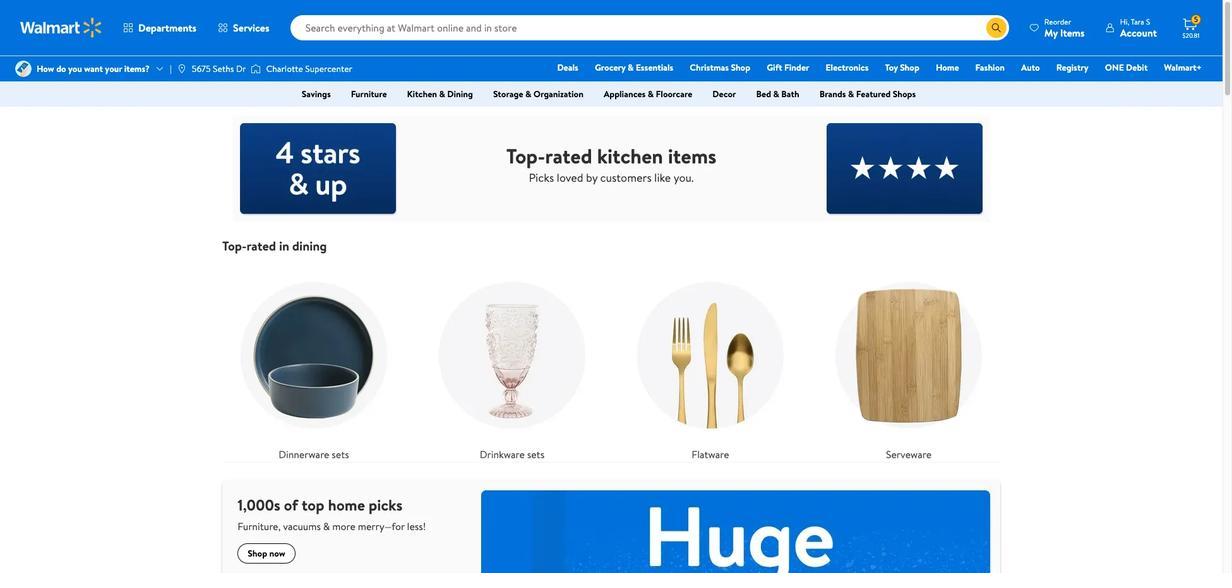 Task type: describe. For each thing, give the bounding box(es) containing it.
vacuums
[[283, 520, 321, 534]]

sets for dinnerware sets
[[332, 448, 349, 462]]

how do you want your items?
[[37, 63, 150, 75]]

storage & organization button
[[483, 84, 594, 104]]

walmart+
[[1165, 61, 1202, 74]]

reorder my items
[[1045, 16, 1085, 39]]

 image for how do you want your items?
[[15, 61, 32, 77]]

& for organization
[[526, 88, 532, 100]]

& for dining
[[439, 88, 445, 100]]

appliances
[[604, 88, 646, 100]]

rated for kitchen
[[545, 142, 592, 170]]

& for featured
[[848, 88, 854, 100]]

top- for in
[[222, 238, 247, 255]]

merry—for
[[358, 520, 405, 534]]

how
[[37, 63, 54, 75]]

now
[[269, 548, 285, 560]]

brands & featured shops button
[[810, 84, 926, 104]]

seths
[[213, 63, 234, 75]]

services button
[[207, 13, 280, 43]]

furniture button
[[341, 84, 397, 104]]

debit
[[1127, 61, 1148, 74]]

brands & featured shops
[[820, 88, 916, 100]]

drinkware
[[480, 448, 525, 462]]

electronics link
[[820, 61, 875, 75]]

rated for in
[[247, 238, 276, 255]]

dinnerware sets
[[279, 448, 349, 462]]

picks
[[369, 495, 403, 516]]

dinnerware sets link
[[222, 264, 406, 462]]

christmas shop link
[[684, 61, 756, 75]]

serveware
[[886, 448, 932, 462]]

furniture,
[[238, 520, 281, 534]]

flatware
[[692, 448, 729, 462]]

shop now link
[[238, 544, 295, 564]]

flatware link
[[619, 264, 802, 462]]

less!
[[407, 520, 426, 534]]

s
[[1147, 16, 1151, 27]]

hi, tara s account
[[1121, 16, 1157, 39]]

shops
[[893, 88, 916, 100]]

departments
[[138, 21, 197, 35]]

in
[[279, 238, 289, 255]]

registry link
[[1051, 61, 1095, 75]]

auto
[[1022, 61, 1040, 74]]

four stars and up. image
[[233, 116, 991, 222]]

of
[[284, 495, 298, 516]]

 image for charlotte supercenter
[[251, 63, 261, 75]]

& for bath
[[774, 88, 780, 100]]

items?
[[124, 63, 150, 75]]

dining
[[447, 88, 473, 100]]

1,000s of top home picks furniture, vacuums & more merry—for less!
[[238, 495, 426, 534]]

home
[[328, 495, 365, 516]]

reorder
[[1045, 16, 1072, 27]]

one
[[1105, 61, 1124, 74]]

storage & organization
[[493, 88, 584, 100]]

sets for drinkware sets
[[527, 448, 545, 462]]

dinnerware
[[279, 448, 329, 462]]

one debit
[[1105, 61, 1148, 74]]

& inside 1,000s of top home picks furniture, vacuums & more merry—for less!
[[323, 520, 330, 534]]

drinkware sets
[[480, 448, 545, 462]]

kitchen
[[407, 88, 437, 100]]

serveware link
[[818, 264, 1001, 462]]

search icon image
[[992, 23, 1002, 33]]

finder
[[785, 61, 810, 74]]

Walmart Site-Wide search field
[[290, 15, 1009, 40]]

home
[[936, 61, 959, 74]]

toy
[[885, 61, 898, 74]]

top- for kitchen
[[506, 142, 545, 170]]

5
[[1195, 14, 1199, 25]]

decor button
[[703, 84, 746, 104]]

5675 seths dr
[[192, 63, 246, 75]]

kitchen & dining
[[407, 88, 473, 100]]

grocery & essentials
[[595, 61, 674, 74]]

you.
[[674, 170, 694, 185]]

top-rated kitchen items picks loved by customers like you.
[[506, 142, 717, 185]]

essentials
[[636, 61, 674, 74]]

appliances & floorcare
[[604, 88, 693, 100]]

decor
[[713, 88, 736, 100]]

walmart image
[[20, 18, 102, 38]]

& for essentials
[[628, 61, 634, 74]]



Task type: locate. For each thing, give the bounding box(es) containing it.
shop for christmas shop
[[731, 61, 751, 74]]

account
[[1121, 26, 1157, 39]]

5 $20.81
[[1183, 14, 1200, 40]]

one debit link
[[1100, 61, 1154, 75]]

1 sets from the left
[[332, 448, 349, 462]]

appliances & floorcare button
[[594, 84, 703, 104]]

top- left loved
[[506, 142, 545, 170]]

grocery & essentials link
[[589, 61, 679, 75]]

& right the storage at the top
[[526, 88, 532, 100]]

0 vertical spatial rated
[[545, 142, 592, 170]]

gift finder link
[[761, 61, 815, 75]]

2 horizontal spatial shop
[[900, 61, 920, 74]]

0 horizontal spatial rated
[[247, 238, 276, 255]]

departments button
[[112, 13, 207, 43]]

list containing dinnerware sets
[[215, 254, 1008, 462]]

2 sets from the left
[[527, 448, 545, 462]]

savings button
[[292, 84, 341, 104]]

kitchen
[[597, 142, 663, 170]]

toy shop
[[885, 61, 920, 74]]

sets right the dinnerware
[[332, 448, 349, 462]]

charlotte
[[266, 63, 303, 75]]

top- inside the top-rated kitchen items picks loved by customers like you.
[[506, 142, 545, 170]]

bath
[[782, 88, 800, 100]]

bed
[[757, 88, 771, 100]]

1 horizontal spatial rated
[[545, 142, 592, 170]]

0 horizontal spatial sets
[[332, 448, 349, 462]]

fashion
[[976, 61, 1005, 74]]

& inside grocery & essentials link
[[628, 61, 634, 74]]

savings
[[302, 88, 331, 100]]

0 horizontal spatial  image
[[15, 61, 32, 77]]

1 horizontal spatial  image
[[251, 63, 261, 75]]

services
[[233, 21, 270, 35]]

top-rated in dining
[[222, 238, 327, 255]]

you
[[68, 63, 82, 75]]

sets right drinkware
[[527, 448, 545, 462]]

my
[[1045, 26, 1058, 39]]

 image
[[15, 61, 32, 77], [251, 63, 261, 75]]

dining
[[292, 238, 327, 255]]

& inside storage & organization dropdown button
[[526, 88, 532, 100]]

& right the grocery
[[628, 61, 634, 74]]

0 vertical spatial top-
[[506, 142, 545, 170]]

list
[[215, 254, 1008, 462]]

christmas shop
[[690, 61, 751, 74]]

shop
[[731, 61, 751, 74], [900, 61, 920, 74], [248, 548, 267, 560]]

shop inside christmas shop link
[[731, 61, 751, 74]]

furniture
[[351, 88, 387, 100]]

by
[[586, 170, 598, 185]]

shop left now
[[248, 548, 267, 560]]

christmas
[[690, 61, 729, 74]]

fashion link
[[970, 61, 1011, 75]]

tara
[[1131, 16, 1145, 27]]

1 horizontal spatial sets
[[527, 448, 545, 462]]

& right the brands
[[848, 88, 854, 100]]

want
[[84, 63, 103, 75]]

registry
[[1057, 61, 1089, 74]]

items
[[1061, 26, 1085, 39]]

more
[[332, 520, 356, 534]]

1 vertical spatial top-
[[222, 238, 247, 255]]

shop for toy shop
[[900, 61, 920, 74]]

floorcare
[[656, 88, 693, 100]]

storage
[[493, 88, 523, 100]]

deals
[[557, 61, 579, 74]]

walmart+ link
[[1159, 61, 1208, 75]]

& inside bed & bath dropdown button
[[774, 88, 780, 100]]

 image
[[177, 64, 187, 74]]

gift
[[767, 61, 783, 74]]

like
[[655, 170, 671, 185]]

bed & bath button
[[746, 84, 810, 104]]

1,000s
[[238, 495, 280, 516]]

1 horizontal spatial top-
[[506, 142, 545, 170]]

featured
[[857, 88, 891, 100]]

& left the "dining"
[[439, 88, 445, 100]]

|
[[170, 63, 172, 75]]

& inside brands & featured shops "dropdown button"
[[848, 88, 854, 100]]

charlotte supercenter
[[266, 63, 353, 75]]

dr
[[236, 63, 246, 75]]

shop now
[[248, 548, 285, 560]]

supercenter
[[305, 63, 353, 75]]

picks
[[529, 170, 554, 185]]

rated inside the top-rated kitchen items picks loved by customers like you.
[[545, 142, 592, 170]]

shop inside shop now link
[[248, 548, 267, 560]]

0 horizontal spatial top-
[[222, 238, 247, 255]]

top- left in
[[222, 238, 247, 255]]

& right bed
[[774, 88, 780, 100]]

grocery
[[595, 61, 626, 74]]

& inside kitchen & dining dropdown button
[[439, 88, 445, 100]]

organization
[[534, 88, 584, 100]]

shop inside the toy shop link
[[900, 61, 920, 74]]

brands
[[820, 88, 846, 100]]

& for floorcare
[[648, 88, 654, 100]]

& left floorcare
[[648, 88, 654, 100]]

$20.81
[[1183, 31, 1200, 40]]

 image left how
[[15, 61, 32, 77]]

top
[[302, 495, 325, 516]]

0 horizontal spatial shop
[[248, 548, 267, 560]]

home link
[[931, 61, 965, 75]]

5675
[[192, 63, 211, 75]]

1 vertical spatial rated
[[247, 238, 276, 255]]

sets
[[332, 448, 349, 462], [527, 448, 545, 462]]

bed & bath
[[757, 88, 800, 100]]

shop up the decor
[[731, 61, 751, 74]]

toy shop link
[[880, 61, 925, 75]]

loved
[[557, 170, 584, 185]]

drinkware sets link
[[421, 264, 604, 462]]

 image right dr
[[251, 63, 261, 75]]

1 horizontal spatial shop
[[731, 61, 751, 74]]

& left more
[[323, 520, 330, 534]]

& inside appliances & floorcare dropdown button
[[648, 88, 654, 100]]

kitchen & dining button
[[397, 84, 483, 104]]

top-
[[506, 142, 545, 170], [222, 238, 247, 255]]

shop right the toy
[[900, 61, 920, 74]]

electronics
[[826, 61, 869, 74]]

Search search field
[[290, 15, 1009, 40]]

gift finder
[[767, 61, 810, 74]]

hi,
[[1121, 16, 1130, 27]]

customers
[[601, 170, 652, 185]]



Task type: vqa. For each thing, say whether or not it's contained in the screenshot.
'Drinkware sets' link
yes



